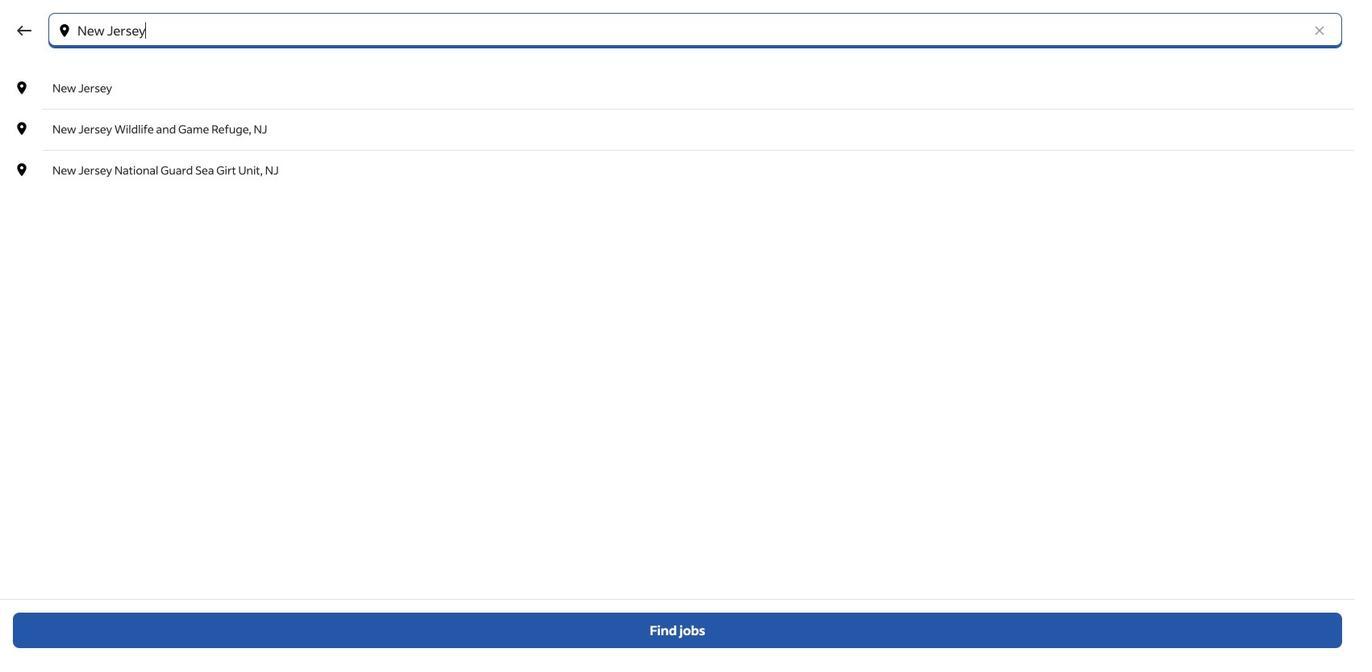 Task type: vqa. For each thing, say whether or not it's contained in the screenshot.
group
yes



Task type: describe. For each thing, give the bounding box(es) containing it.
cancel image
[[15, 21, 34, 40]]

Edit location text field
[[74, 13, 1304, 48]]

search suggestions list box
[[0, 68, 1356, 191]]



Task type: locate. For each thing, give the bounding box(es) containing it.
clear image
[[1312, 23, 1328, 39]]

group
[[598, 573, 633, 609]]

None search field
[[0, 0, 1356, 662]]

main content
[[0, 0, 1356, 662]]

job preferences (opens in a new window) image
[[891, 594, 901, 604]]

tab list
[[0, 226, 1356, 275]]



